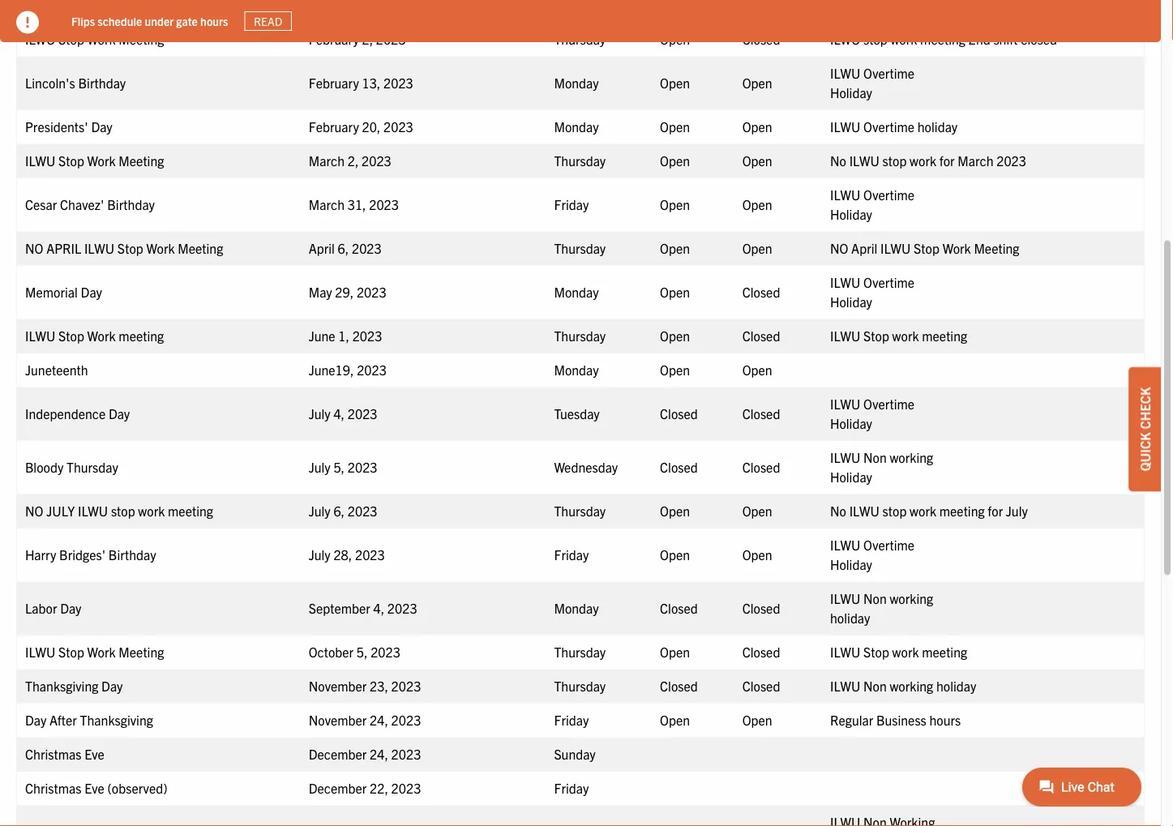 Task type: locate. For each thing, give the bounding box(es) containing it.
birthday up no april ilwu stop work meeting
[[107, 196, 155, 212]]

monday for september 4, 2023
[[554, 600, 599, 616]]

monday
[[554, 74, 599, 90], [554, 118, 599, 134], [554, 283, 599, 299], [554, 361, 599, 377], [554, 600, 599, 616]]

may
[[309, 283, 332, 299]]

1 overtime from the top
[[864, 64, 915, 81]]

3 ilwu stop work meeting from the top
[[25, 643, 164, 660]]

4, down june19,
[[334, 405, 345, 421]]

2 vertical spatial birthday
[[109, 546, 156, 562]]

1 vertical spatial holiday
[[830, 609, 871, 626]]

1 vertical spatial birthday
[[107, 196, 155, 212]]

december down 'november 24, 2023'
[[309, 746, 367, 762]]

2023 for june 1, 2023
[[353, 327, 382, 343]]

1 vertical spatial 4,
[[373, 600, 385, 616]]

0 vertical spatial 2,
[[362, 30, 373, 46]]

thursday for march 2, 2023
[[554, 152, 606, 168]]

4 friday from the top
[[554, 780, 589, 796]]

no down the ilwu overtime holiday
[[830, 152, 847, 168]]

1 february from the top
[[309, 30, 359, 46]]

2 24, from the top
[[370, 746, 388, 762]]

2 friday from the top
[[554, 546, 589, 562]]

october
[[309, 643, 354, 660]]

6, for july
[[334, 502, 345, 518]]

2 eve from the top
[[84, 780, 104, 796]]

24, for december
[[370, 746, 388, 762]]

february left "13,"
[[309, 74, 359, 90]]

holiday for february 13, 2023
[[830, 84, 873, 100]]

1 vertical spatial november
[[309, 711, 367, 728]]

5 ilwu overtime holiday from the top
[[830, 536, 915, 572]]

ilwu overtime holiday up no april  ilwu stop work meeting at the right top
[[830, 186, 915, 222]]

thursday for april 6, 2023
[[554, 239, 606, 256]]

0 horizontal spatial 2,
[[348, 152, 359, 168]]

harry bridges' birthday
[[25, 546, 156, 562]]

1 horizontal spatial 5,
[[357, 643, 368, 660]]

20,
[[362, 118, 381, 134]]

2 vertical spatial holiday
[[937, 677, 977, 694]]

meeting
[[119, 30, 164, 46], [119, 152, 164, 168], [178, 239, 223, 256], [974, 239, 1020, 256], [119, 643, 164, 660]]

4 ilwu overtime holiday from the top
[[830, 395, 915, 431]]

1,
[[338, 327, 350, 343]]

no for no april  ilwu stop work meeting
[[830, 239, 849, 256]]

for
[[940, 152, 955, 168], [988, 502, 1003, 518]]

day right independence on the left of page
[[109, 405, 130, 421]]

monday for june19, 2023
[[554, 361, 599, 377]]

eve up christmas eve (observed)
[[84, 746, 104, 762]]

13,
[[362, 74, 381, 90]]

0 vertical spatial working
[[890, 449, 934, 465]]

memorial day
[[25, 283, 102, 299]]

july 6, 2023
[[309, 502, 378, 518]]

1 horizontal spatial hours
[[930, 711, 961, 728]]

24, down 23,
[[370, 711, 388, 728]]

non for holiday
[[864, 590, 887, 606]]

1 vertical spatial february
[[309, 74, 359, 90]]

stop
[[58, 30, 84, 46], [58, 152, 84, 168], [117, 239, 143, 256], [914, 239, 940, 256], [58, 327, 84, 343], [864, 327, 890, 343], [58, 643, 84, 660], [864, 643, 890, 660]]

flips schedule under gate hours
[[71, 13, 228, 28]]

2 february from the top
[[309, 74, 359, 90]]

2, for march
[[348, 152, 359, 168]]

1 ilwu overtime holiday from the top
[[830, 64, 915, 100]]

birthday right lincoln's
[[78, 74, 126, 90]]

no for no july ilwu stop work meeting
[[25, 502, 43, 518]]

overtime down the no ilwu stop work for march 2023
[[864, 186, 915, 202]]

christmas
[[25, 746, 81, 762], [25, 780, 81, 796]]

1 vertical spatial ilwu stop work meeting
[[830, 643, 968, 660]]

3 overtime from the top
[[864, 186, 915, 202]]

2 vertical spatial february
[[309, 118, 359, 134]]

february 2, 2023
[[309, 30, 406, 46]]

ilwu stop work meeting 2nd shift closed
[[830, 30, 1058, 46]]

1 vertical spatial christmas
[[25, 780, 81, 796]]

february
[[309, 30, 359, 46], [309, 74, 359, 90], [309, 118, 359, 134]]

working
[[890, 449, 934, 465], [890, 590, 934, 606], [890, 677, 934, 694]]

1 eve from the top
[[84, 746, 104, 762]]

ilwu stop work meeting down presidents' day at the top left of the page
[[25, 152, 164, 168]]

4 overtime from the top
[[864, 274, 915, 290]]

day after thanksgiving
[[25, 711, 153, 728]]

day right labor
[[60, 600, 82, 616]]

hours
[[200, 13, 228, 28], [930, 711, 961, 728]]

work
[[87, 30, 116, 46], [87, 152, 116, 168], [146, 239, 175, 256], [943, 239, 971, 256], [87, 327, 116, 343], [87, 643, 116, 660]]

christmas for christmas eve (observed)
[[25, 780, 81, 796]]

1 vertical spatial ilwu stop work meeting
[[25, 152, 164, 168]]

lincoln's birthday
[[25, 74, 126, 90]]

february left 20,
[[309, 118, 359, 134]]

0 vertical spatial 6,
[[338, 239, 349, 256]]

2 working from the top
[[890, 590, 934, 606]]

4 monday from the top
[[554, 361, 599, 377]]

open
[[660, 30, 690, 46], [660, 74, 690, 90], [743, 74, 773, 90], [660, 118, 690, 134], [743, 118, 773, 134], [660, 152, 690, 168], [743, 152, 773, 168], [660, 196, 690, 212], [743, 196, 773, 212], [660, 239, 690, 256], [743, 239, 773, 256], [660, 283, 690, 299], [660, 327, 690, 343], [660, 361, 690, 377], [743, 361, 773, 377], [660, 502, 690, 518], [743, 502, 773, 518], [660, 546, 690, 562], [743, 546, 773, 562], [660, 643, 690, 660], [660, 711, 690, 728], [743, 711, 773, 728]]

june19,
[[309, 361, 354, 377]]

ilwu overtime holiday up ilwu non working holiday
[[830, 395, 915, 431]]

no ilwu stop work meeting for july
[[830, 502, 1028, 518]]

2, up "13,"
[[362, 30, 373, 46]]

(observed)
[[107, 780, 167, 796]]

1 vertical spatial 24,
[[370, 746, 388, 762]]

1 friday from the top
[[554, 196, 589, 212]]

2023 for march 31, 2023
[[369, 196, 399, 212]]

march 2, 2023
[[309, 152, 392, 168]]

birthday for bridges'
[[109, 546, 156, 562]]

1 holiday from the top
[[830, 84, 873, 100]]

24, up 22,
[[370, 746, 388, 762]]

ilwu stop work meeting down flips
[[25, 30, 164, 46]]

2 monday from the top
[[554, 118, 599, 134]]

2,
[[362, 30, 373, 46], [348, 152, 359, 168]]

0 vertical spatial 24,
[[370, 711, 388, 728]]

0 vertical spatial 4,
[[334, 405, 345, 421]]

1 horizontal spatial 2,
[[362, 30, 373, 46]]

0 vertical spatial hours
[[200, 13, 228, 28]]

2023 for may 29, 2023
[[357, 283, 387, 299]]

closed
[[743, 30, 781, 46], [743, 283, 781, 299], [743, 327, 781, 343], [660, 405, 698, 421], [743, 405, 781, 421], [660, 458, 698, 475], [743, 458, 781, 475], [660, 600, 698, 616], [743, 600, 781, 616], [743, 643, 781, 660], [660, 677, 698, 694], [743, 677, 781, 694]]

3 holiday from the top
[[830, 293, 873, 309]]

thanksgiving right after
[[80, 711, 153, 728]]

5 monday from the top
[[554, 600, 599, 616]]

0 vertical spatial ilwu non working holiday
[[830, 590, 934, 626]]

march for thursday
[[309, 152, 345, 168]]

non
[[864, 449, 887, 465], [864, 590, 887, 606], [864, 677, 887, 694]]

1 vertical spatial december
[[309, 780, 367, 796]]

holiday for july 4, 2023
[[830, 415, 873, 431]]

1 24, from the top
[[370, 711, 388, 728]]

december 24, 2023
[[309, 746, 421, 762]]

0 vertical spatial february
[[309, 30, 359, 46]]

ilwu stop work meeting up thanksgiving day
[[25, 643, 164, 660]]

ilwu inside ilwu non working holiday
[[830, 590, 861, 606]]

3 friday from the top
[[554, 711, 589, 728]]

1 vertical spatial eve
[[84, 780, 104, 796]]

july
[[46, 502, 75, 518]]

day right presidents'
[[91, 118, 113, 134]]

overtime down no april  ilwu stop work meeting at the right top
[[864, 274, 915, 290]]

5, up the july 6, 2023
[[334, 458, 345, 475]]

april 6, 2023
[[309, 239, 382, 256]]

0 horizontal spatial hours
[[200, 13, 228, 28]]

christmas eve
[[25, 746, 104, 762]]

september 4, 2023
[[309, 600, 417, 616]]

0 vertical spatial december
[[309, 746, 367, 762]]

june19, 2023
[[309, 361, 387, 377]]

eve for christmas eve
[[84, 746, 104, 762]]

1 vertical spatial 6,
[[334, 502, 345, 518]]

december left 22,
[[309, 780, 367, 796]]

chavez'
[[60, 196, 104, 212]]

6, up "29,"
[[338, 239, 349, 256]]

0 vertical spatial 5,
[[334, 458, 345, 475]]

0 horizontal spatial 4,
[[334, 405, 345, 421]]

2023 for december 24, 2023
[[391, 746, 421, 762]]

no for no ilwu stop work for march 2023
[[830, 152, 847, 168]]

1 december from the top
[[309, 746, 367, 762]]

2 non from the top
[[864, 590, 887, 606]]

ilwu overtime holiday down no ilwu stop work meeting for july
[[830, 536, 915, 572]]

2 christmas from the top
[[25, 780, 81, 796]]

overtime down no ilwu stop work meeting for july
[[864, 536, 915, 553]]

ilwu stop work meeting for march 2, 2023
[[25, 152, 164, 168]]

0 horizontal spatial 5,
[[334, 458, 345, 475]]

ilwu
[[25, 30, 55, 46], [830, 30, 861, 46], [830, 64, 861, 81], [830, 118, 861, 134], [25, 152, 55, 168], [850, 152, 880, 168], [830, 186, 861, 202], [84, 239, 114, 256], [881, 239, 911, 256], [830, 274, 861, 290], [25, 327, 55, 343], [830, 327, 861, 343], [830, 395, 861, 411], [830, 449, 861, 465], [78, 502, 108, 518], [850, 502, 880, 518], [830, 536, 861, 553], [830, 590, 861, 606], [25, 643, 55, 660], [830, 643, 861, 660], [830, 677, 861, 694]]

2 ilwu non working holiday from the top
[[830, 677, 977, 694]]

6 overtime from the top
[[864, 536, 915, 553]]

holiday inside ilwu non working holiday
[[830, 468, 873, 484]]

2 vertical spatial ilwu stop work meeting
[[25, 643, 164, 660]]

working inside ilwu non working holiday
[[890, 449, 934, 465]]

march
[[309, 152, 345, 168], [958, 152, 994, 168], [309, 196, 345, 212]]

1 ilwu stop work meeting from the top
[[830, 327, 968, 343]]

non for holiday
[[864, 449, 887, 465]]

0 vertical spatial eve
[[84, 746, 104, 762]]

no
[[25, 239, 43, 256], [830, 239, 849, 256], [25, 502, 43, 518]]

2023 for february 20, 2023
[[384, 118, 413, 134]]

2023 for february 13, 2023
[[384, 74, 413, 90]]

stop
[[864, 30, 888, 46], [883, 152, 907, 168], [111, 502, 135, 518], [883, 502, 907, 518]]

meeting
[[921, 30, 966, 46], [119, 327, 164, 343], [922, 327, 968, 343], [168, 502, 213, 518], [940, 502, 985, 518], [922, 643, 968, 660]]

2023 for september 4, 2023
[[388, 600, 417, 616]]

6 holiday from the top
[[830, 556, 873, 572]]

0 horizontal spatial april
[[309, 239, 335, 256]]

day for labor day
[[60, 600, 82, 616]]

2 vertical spatial non
[[864, 677, 887, 694]]

5, right october
[[357, 643, 368, 660]]

work
[[891, 30, 918, 46], [910, 152, 937, 168], [893, 327, 919, 343], [138, 502, 165, 518], [910, 502, 937, 518], [893, 643, 919, 660]]

2023 for july 28, 2023
[[355, 546, 385, 562]]

3 february from the top
[[309, 118, 359, 134]]

november
[[309, 677, 367, 694], [309, 711, 367, 728]]

working inside ilwu non working holiday
[[890, 590, 934, 606]]

ilwu overtime holiday up the ilwu overtime holiday
[[830, 64, 915, 100]]

0 vertical spatial ilwu stop work meeting
[[25, 30, 164, 46]]

november down november 23, 2023
[[309, 711, 367, 728]]

friday for july 28, 2023
[[554, 546, 589, 562]]

thanksgiving
[[25, 677, 98, 694], [80, 711, 153, 728]]

1 ilwu stop work meeting from the top
[[25, 30, 164, 46]]

thursday
[[554, 30, 606, 46], [554, 152, 606, 168], [554, 239, 606, 256], [554, 327, 606, 343], [66, 458, 118, 475], [554, 502, 606, 518], [554, 643, 606, 660], [554, 677, 606, 694]]

2, for february
[[362, 30, 373, 46]]

0 vertical spatial no
[[830, 152, 847, 168]]

thursday for february 2, 2023
[[554, 30, 606, 46]]

4, right september
[[373, 600, 385, 616]]

ilwu overtime holiday
[[830, 64, 915, 100], [830, 186, 915, 222], [830, 274, 915, 309], [830, 395, 915, 431], [830, 536, 915, 572]]

5 holiday from the top
[[830, 468, 873, 484]]

wednesday
[[554, 458, 618, 475]]

2023 for december 22, 2023
[[391, 780, 421, 796]]

meeting for march
[[119, 152, 164, 168]]

0 vertical spatial non
[[864, 449, 887, 465]]

24,
[[370, 711, 388, 728], [370, 746, 388, 762]]

day up day after thanksgiving
[[101, 677, 123, 694]]

2023 for november 24, 2023
[[391, 711, 421, 728]]

2 november from the top
[[309, 711, 367, 728]]

4 holiday from the top
[[830, 415, 873, 431]]

eve
[[84, 746, 104, 762], [84, 780, 104, 796]]

eve for christmas eve (observed)
[[84, 780, 104, 796]]

2 holiday from the top
[[830, 205, 873, 222]]

no down ilwu non working holiday
[[830, 502, 847, 518]]

2 ilwu stop work meeting from the top
[[830, 643, 968, 660]]

5 overtime from the top
[[864, 395, 915, 411]]

hours right 'gate'
[[200, 13, 228, 28]]

overtime up ilwu non working holiday
[[864, 395, 915, 411]]

july for friday
[[309, 546, 331, 562]]

birthday down no july ilwu stop work meeting
[[109, 546, 156, 562]]

november down october
[[309, 677, 367, 694]]

1 vertical spatial 2,
[[348, 152, 359, 168]]

birthday for chavez'
[[107, 196, 155, 212]]

2 ilwu overtime holiday from the top
[[830, 186, 915, 222]]

0 vertical spatial november
[[309, 677, 367, 694]]

hours right business
[[930, 711, 961, 728]]

non inside ilwu non working holiday
[[864, 449, 887, 465]]

2 ilwu stop work meeting from the top
[[25, 152, 164, 168]]

2 vertical spatial working
[[890, 677, 934, 694]]

overtime up the ilwu overtime holiday
[[864, 64, 915, 81]]

1 november from the top
[[309, 677, 367, 694]]

sunday
[[554, 746, 596, 762]]

overtime up the no ilwu stop work for march 2023
[[864, 118, 915, 134]]

2 december from the top
[[309, 780, 367, 796]]

ilwu overtime holiday down no april  ilwu stop work meeting at the right top
[[830, 274, 915, 309]]

1 vertical spatial working
[[890, 590, 934, 606]]

1 no from the top
[[830, 152, 847, 168]]

1 monday from the top
[[554, 74, 599, 90]]

2nd
[[969, 30, 991, 46]]

1 vertical spatial no
[[830, 502, 847, 518]]

1 horizontal spatial 4,
[[373, 600, 385, 616]]

0 vertical spatial christmas
[[25, 746, 81, 762]]

ilwu stop work meeting
[[830, 327, 968, 343], [830, 643, 968, 660]]

1 horizontal spatial april
[[852, 239, 878, 256]]

3 monday from the top
[[554, 283, 599, 299]]

no april  ilwu stop work meeting
[[830, 239, 1020, 256]]

bridges'
[[59, 546, 106, 562]]

thanksgiving up after
[[25, 677, 98, 694]]

gate
[[176, 13, 198, 28]]

christmas down after
[[25, 746, 81, 762]]

holiday
[[830, 84, 873, 100], [830, 205, 873, 222], [830, 293, 873, 309], [830, 415, 873, 431], [830, 468, 873, 484], [830, 556, 873, 572]]

bloody thursday
[[25, 458, 118, 475]]

christmas down christmas eve
[[25, 780, 81, 796]]

holiday for may 29, 2023
[[830, 293, 873, 309]]

0 horizontal spatial for
[[940, 152, 955, 168]]

0 vertical spatial ilwu stop work meeting
[[830, 327, 968, 343]]

1 working from the top
[[890, 449, 934, 465]]

2, down february 20, 2023
[[348, 152, 359, 168]]

6,
[[338, 239, 349, 256], [334, 502, 345, 518]]

1 christmas from the top
[[25, 746, 81, 762]]

3 ilwu overtime holiday from the top
[[830, 274, 915, 309]]

november 23, 2023
[[309, 677, 421, 694]]

february up the february 13, 2023
[[309, 30, 359, 46]]

december
[[309, 746, 367, 762], [309, 780, 367, 796]]

0 vertical spatial for
[[940, 152, 955, 168]]

non inside ilwu non working holiday
[[864, 590, 887, 606]]

2 no from the top
[[830, 502, 847, 518]]

thursday for october 5, 2023
[[554, 643, 606, 660]]

day for thanksgiving day
[[101, 677, 123, 694]]

no ilwu stop work for march 2023
[[830, 152, 1027, 168]]

1 ilwu non working holiday from the top
[[830, 590, 934, 626]]

1 vertical spatial non
[[864, 590, 887, 606]]

0 vertical spatial thanksgiving
[[25, 677, 98, 694]]

december 22, 2023
[[309, 780, 421, 796]]

1 vertical spatial 5,
[[357, 643, 368, 660]]

schedule
[[98, 13, 142, 28]]

july for thursday
[[309, 502, 331, 518]]

meeting for october
[[119, 643, 164, 660]]

1 vertical spatial ilwu non working holiday
[[830, 677, 977, 694]]

ilwu non working holiday
[[830, 590, 934, 626], [830, 677, 977, 694]]

6, up 28,
[[334, 502, 345, 518]]

1 non from the top
[[864, 449, 887, 465]]

eve left (observed)
[[84, 780, 104, 796]]

day right memorial
[[81, 283, 102, 299]]

no
[[830, 152, 847, 168], [830, 502, 847, 518]]

ilwu overtime holiday for february 13, 2023
[[830, 64, 915, 100]]

1 vertical spatial for
[[988, 502, 1003, 518]]

2023 for february 2, 2023
[[376, 30, 406, 46]]

labor day
[[25, 600, 82, 616]]

ilwu stop work meeting for june 1, 2023
[[830, 327, 968, 343]]



Task type: vqa. For each thing, say whether or not it's contained in the screenshot.
July 28, 2023
yes



Task type: describe. For each thing, give the bounding box(es) containing it.
1 horizontal spatial for
[[988, 502, 1003, 518]]

2023 for april 6, 2023
[[352, 239, 382, 256]]

day for independence day
[[109, 405, 130, 421]]

regular
[[830, 711, 874, 728]]

quick check link
[[1129, 367, 1161, 492]]

march 31, 2023
[[309, 196, 399, 212]]

labor
[[25, 600, 57, 616]]

tuesday
[[554, 405, 600, 421]]

october 5, 2023
[[309, 643, 401, 660]]

day for memorial day
[[81, 283, 102, 299]]

3 working from the top
[[890, 677, 934, 694]]

2 overtime from the top
[[864, 118, 915, 134]]

june
[[309, 327, 335, 343]]

monday for may 29, 2023
[[554, 283, 599, 299]]

harry
[[25, 546, 56, 562]]

ilwu overtime holiday for july 28, 2023
[[830, 536, 915, 572]]

february for february 20, 2023
[[309, 118, 359, 134]]

july 28, 2023
[[309, 546, 385, 562]]

holiday for march 31, 2023
[[830, 205, 873, 222]]

overtime for march 31, 2023
[[864, 186, 915, 202]]

day left after
[[25, 711, 47, 728]]

christmas for christmas eve
[[25, 746, 81, 762]]

work for february 2, 2023
[[87, 30, 116, 46]]

overtime for july 28, 2023
[[864, 536, 915, 553]]

june 1, 2023
[[309, 327, 382, 343]]

6, for april
[[338, 239, 349, 256]]

2023 for october 5, 2023
[[371, 643, 401, 660]]

bloody
[[25, 458, 63, 475]]

september
[[309, 600, 370, 616]]

july for wednesday
[[309, 458, 331, 475]]

friday for december 22, 2023
[[554, 780, 589, 796]]

no for no april ilwu stop work meeting
[[25, 239, 43, 256]]

november for november 23, 2023
[[309, 677, 367, 694]]

check
[[1137, 387, 1153, 430]]

after
[[49, 711, 77, 728]]

work for june 1, 2023
[[87, 327, 116, 343]]

3 non from the top
[[864, 677, 887, 694]]

1 vertical spatial hours
[[930, 711, 961, 728]]

may 29, 2023
[[309, 283, 387, 299]]

no july ilwu stop work meeting
[[25, 502, 213, 518]]

friday for march 31, 2023
[[554, 196, 589, 212]]

thursday for june 1, 2023
[[554, 327, 606, 343]]

december for december 24, 2023
[[309, 746, 367, 762]]

4, for september
[[373, 600, 385, 616]]

1 april from the left
[[309, 239, 335, 256]]

overtime for february 13, 2023
[[864, 64, 915, 81]]

ilwu overtime holiday
[[830, 118, 958, 134]]

31,
[[348, 196, 366, 212]]

no april ilwu stop work meeting
[[25, 239, 223, 256]]

july for tuesday
[[309, 405, 331, 421]]

ilwu overtime holiday for may 29, 2023
[[830, 274, 915, 309]]

2 april from the left
[[852, 239, 878, 256]]

work for october 5, 2023
[[87, 643, 116, 660]]

thursday for november 23, 2023
[[554, 677, 606, 694]]

0 vertical spatial birthday
[[78, 74, 126, 90]]

friday for november 24, 2023
[[554, 711, 589, 728]]

day for presidents' day
[[91, 118, 113, 134]]

overtime for july 4, 2023
[[864, 395, 915, 411]]

regular business hours
[[830, 711, 961, 728]]

presidents' day
[[25, 118, 113, 134]]

under
[[145, 13, 174, 28]]

february for february 2, 2023
[[309, 30, 359, 46]]

quick check
[[1137, 387, 1153, 471]]

4, for july
[[334, 405, 345, 421]]

ilwu stop work meeting for october 5, 2023
[[25, 643, 164, 660]]

presidents'
[[25, 118, 88, 134]]

no for no ilwu stop work meeting for july
[[830, 502, 847, 518]]

closed
[[1021, 30, 1058, 46]]

cesar
[[25, 196, 57, 212]]

independence
[[25, 405, 106, 421]]

29,
[[335, 283, 354, 299]]

february for february 13, 2023
[[309, 74, 359, 90]]

ilwu non working holiday
[[830, 449, 934, 484]]

ilwu stop work meeting
[[25, 327, 164, 343]]

february 20, 2023
[[309, 118, 413, 134]]

2023 for july 5, 2023
[[348, 458, 378, 475]]

holiday inside ilwu non working holiday
[[830, 609, 871, 626]]

monday for february 13, 2023
[[554, 74, 599, 90]]

christmas eve (observed)
[[25, 780, 167, 796]]

work for march 2, 2023
[[87, 152, 116, 168]]

ilwu overtime holiday for march 31, 2023
[[830, 186, 915, 222]]

5, for july
[[334, 458, 345, 475]]

november 24, 2023
[[309, 711, 421, 728]]

28,
[[334, 546, 352, 562]]

5, for october
[[357, 643, 368, 660]]

quick
[[1137, 433, 1153, 471]]

thursday for july 6, 2023
[[554, 502, 606, 518]]

2023 for july 4, 2023
[[348, 405, 378, 421]]

shift
[[994, 30, 1018, 46]]

1 vertical spatial thanksgiving
[[80, 711, 153, 728]]

holiday for july 28, 2023
[[830, 556, 873, 572]]

memorial
[[25, 283, 78, 299]]

24, for november
[[370, 711, 388, 728]]

ilwu inside ilwu non working holiday
[[830, 449, 861, 465]]

december for december 22, 2023
[[309, 780, 367, 796]]

independence day
[[25, 405, 130, 421]]

solid image
[[16, 11, 39, 34]]

read
[[254, 14, 282, 28]]

april
[[46, 239, 81, 256]]

working for holiday
[[890, 449, 934, 465]]

meeting for february
[[119, 30, 164, 46]]

march for friday
[[309, 196, 345, 212]]

november for november 24, 2023
[[309, 711, 367, 728]]

february 13, 2023
[[309, 74, 413, 90]]

monday for february 20, 2023
[[554, 118, 599, 134]]

july 5, 2023
[[309, 458, 378, 475]]

read link
[[244, 11, 292, 31]]

working for holiday
[[890, 590, 934, 606]]

flips
[[71, 13, 95, 28]]

0 vertical spatial holiday
[[918, 118, 958, 134]]

business
[[877, 711, 927, 728]]

2023 for july 6, 2023
[[348, 502, 378, 518]]

cesar chavez' birthday
[[25, 196, 155, 212]]

lincoln's
[[25, 74, 75, 90]]

2023 for november 23, 2023
[[391, 677, 421, 694]]

ilwu stop work meeting for october 5, 2023
[[830, 643, 968, 660]]

ilwu overtime holiday for july 4, 2023
[[830, 395, 915, 431]]

thanksgiving day
[[25, 677, 123, 694]]

22,
[[370, 780, 388, 796]]

2023 for march 2, 2023
[[362, 152, 392, 168]]

july 4, 2023
[[309, 405, 378, 421]]

ilwu stop work meeting for february 2, 2023
[[25, 30, 164, 46]]

juneteenth
[[25, 361, 88, 377]]

overtime for may 29, 2023
[[864, 274, 915, 290]]

23,
[[370, 677, 388, 694]]



